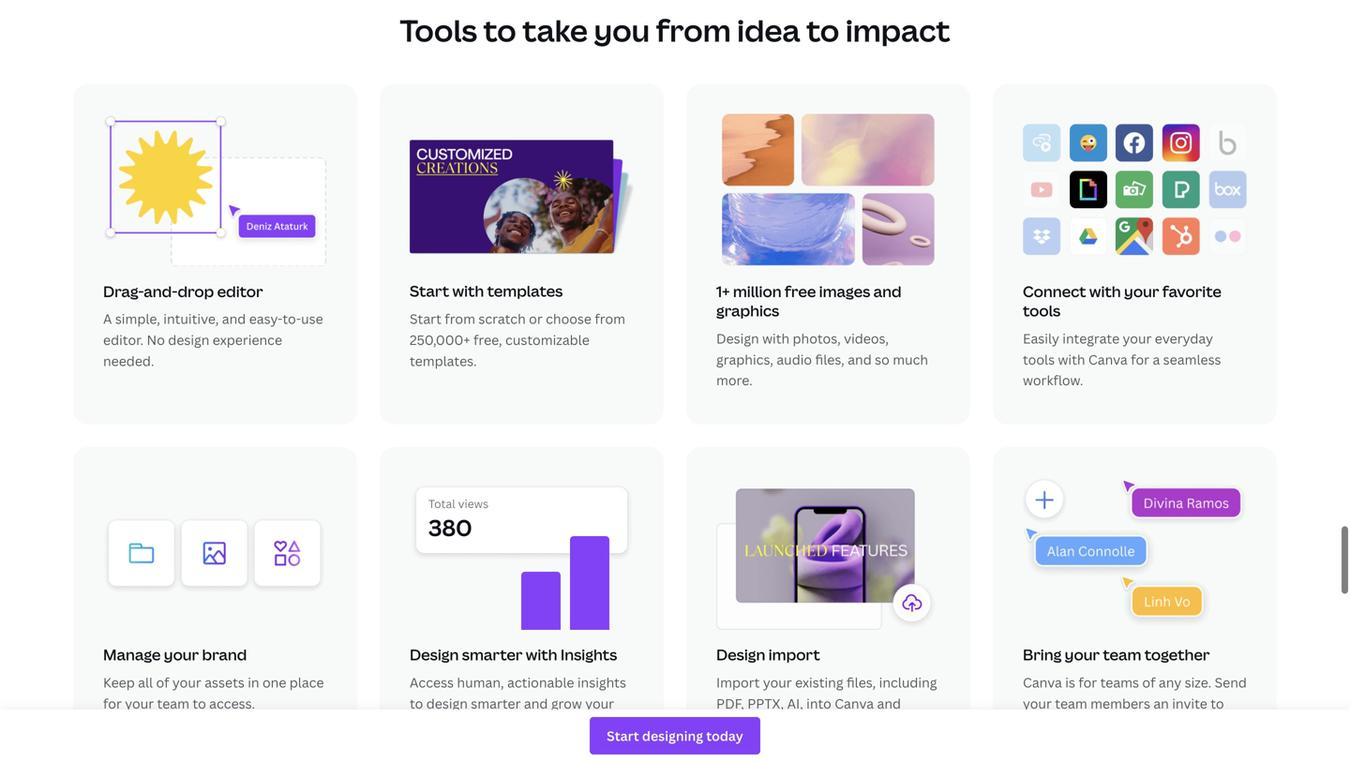 Task type: vqa. For each thing, say whether or not it's contained in the screenshot.


Task type: describe. For each thing, give the bounding box(es) containing it.
existing
[[795, 674, 844, 692]]

from for start
[[445, 310, 476, 328]]

assets
[[205, 674, 245, 692]]

workflow.
[[1023, 372, 1084, 389]]

drag-and-drop editor a simple, intuitive, and easy-to-use editor. no design experience needed.
[[103, 281, 323, 370]]

one
[[263, 674, 286, 692]]

your up the start
[[1023, 695, 1052, 713]]

2 horizontal spatial team
[[1103, 645, 1142, 665]]

watch
[[717, 716, 755, 734]]

much
[[893, 351, 929, 368]]

any
[[1159, 674, 1182, 692]]

design for design import
[[717, 645, 766, 665]]

free,
[[474, 331, 502, 349]]

start
[[1023, 716, 1054, 734]]

them
[[758, 716, 791, 734]]

for inside bring your team together canva is for teams of any size. send your team members an invite to start designing.
[[1079, 674, 1098, 692]]

keep
[[103, 674, 135, 692]]

from for you
[[656, 10, 731, 51]]

videos,
[[844, 330, 889, 347]]

1+ million free images and graphics design with photos, videos, graphics, audio files, and so much more.
[[717, 281, 929, 389]]

teams
[[1101, 674, 1140, 692]]

grow
[[551, 695, 582, 713]]

for inside connect with your favorite tools easily integrate your everyday tools with canva for a seamless workflow.
[[1131, 351, 1150, 368]]

design inside drag-and-drop editor a simple, intuitive, and easy-to-use editor. no design experience needed.
[[168, 331, 210, 349]]

design inside 1+ million free images and graphics design with photos, videos, graphics, audio files, and so much more.
[[717, 330, 759, 347]]

and inside "design smarter with insights access human, actionable insights to design smarter and grow your impact."
[[524, 695, 548, 713]]

team for bring your team together
[[1055, 695, 1088, 713]]

with inside 1+ million free images and graphics design with photos, videos, graphics, audio files, and so much more.
[[763, 330, 790, 347]]

together
[[1145, 645, 1210, 665]]

import
[[769, 645, 820, 665]]

seamless
[[1164, 351, 1222, 368]]

editable
[[717, 737, 769, 755]]

everyday
[[1155, 330, 1214, 347]]

bring your team together canva is for teams of any size. send your team members an invite to start designing.
[[1023, 645, 1247, 734]]

your inside design import import your existing files, including pdf, pptx, ai, into canva and watch them instantly turn into editable designs.
[[763, 674, 792, 692]]

design inside "design smarter with insights access human, actionable insights to design smarter and grow your impact."
[[427, 695, 468, 713]]

design smarter with insights access human, actionable insights to design smarter and grow your impact.
[[410, 645, 627, 734]]

in
[[248, 674, 259, 692]]

idea
[[737, 10, 801, 51]]

files, inside 1+ million free images and graphics design with photos, videos, graphics, audio files, and so much more.
[[816, 351, 845, 368]]

your left brand
[[164, 645, 199, 665]]

a
[[103, 310, 112, 328]]

insights
[[578, 674, 627, 692]]

impact
[[846, 10, 951, 51]]

intuitive,
[[163, 310, 219, 328]]

including
[[879, 674, 937, 692]]

files, inside design import import your existing files, including pdf, pptx, ai, into canva and watch them instantly turn into editable designs.
[[847, 674, 876, 692]]

pptx,
[[748, 695, 784, 713]]

easy-
[[249, 310, 283, 328]]

photos,
[[793, 330, 841, 347]]

access.
[[209, 695, 255, 713]]

and inside design import import your existing files, including pdf, pptx, ai, into canva and watch them instantly turn into editable designs.
[[877, 695, 901, 713]]

your left favorite
[[1125, 281, 1160, 301]]

editor
[[217, 281, 263, 301]]

customizable
[[506, 331, 590, 349]]

human,
[[457, 674, 504, 692]]

use
[[301, 310, 323, 328]]

templates.
[[410, 352, 477, 370]]

start with templates start from scratch or choose from 250,000+ free, customizable templates.
[[410, 281, 626, 370]]

brand
[[202, 645, 247, 665]]

choose
[[546, 310, 592, 328]]

1+
[[717, 281, 730, 301]]

and-
[[144, 281, 178, 301]]

canva for existing
[[835, 695, 874, 713]]

million
[[733, 281, 782, 301]]

a
[[1153, 351, 1161, 368]]

1 tools from the top
[[1023, 301, 1061, 321]]

members
[[1091, 695, 1151, 713]]

to-
[[283, 310, 301, 328]]

0 vertical spatial smarter
[[462, 645, 523, 665]]

to inside 'manage your brand keep all of your assets in one place for your team to access.'
[[193, 695, 206, 713]]

free
[[785, 281, 816, 301]]

of inside 'manage your brand keep all of your assets in one place for your team to access.'
[[156, 674, 169, 692]]

manage your brand keep all of your assets in one place for your team to access.
[[103, 645, 324, 713]]

your inside "design smarter with insights access human, actionable insights to design smarter and grow your impact."
[[585, 695, 614, 713]]

experience
[[213, 331, 282, 349]]

0 horizontal spatial into
[[807, 695, 832, 713]]

size.
[[1185, 674, 1212, 692]]

impact.
[[410, 716, 458, 734]]

designing.
[[1057, 716, 1120, 734]]



Task type: locate. For each thing, give the bounding box(es) containing it.
0 vertical spatial design
[[168, 331, 210, 349]]

1 vertical spatial smarter
[[471, 695, 521, 713]]

into right turn
[[883, 716, 908, 734]]

1 vertical spatial start
[[410, 310, 442, 328]]

audio
[[777, 351, 812, 368]]

1 vertical spatial files,
[[847, 674, 876, 692]]

is
[[1066, 674, 1076, 692]]

more.
[[717, 372, 753, 389]]

scratch
[[479, 310, 526, 328]]

tools up easily
[[1023, 301, 1061, 321]]

canva inside bring your team together canva is for teams of any size. send your team members an invite to start designing.
[[1023, 674, 1063, 692]]

or
[[529, 310, 543, 328]]

for
[[1131, 351, 1150, 368], [1079, 674, 1098, 692], [103, 695, 122, 713]]

0 horizontal spatial for
[[103, 695, 122, 713]]

team up teams
[[1103, 645, 1142, 665]]

design up graphics, on the top of page
[[717, 330, 759, 347]]

simple,
[[115, 310, 160, 328]]

design for design smarter with insights
[[410, 645, 459, 665]]

design down intuitive,
[[168, 331, 210, 349]]

team left the access.
[[157, 695, 189, 713]]

with inside 'start with templates start from scratch or choose from 250,000+ free, customizable templates.'
[[453, 281, 484, 301]]

with
[[453, 281, 484, 301], [1090, 281, 1122, 301], [763, 330, 790, 347], [1058, 351, 1086, 368], [526, 645, 558, 665]]

design import import your existing files, including pdf, pptx, ai, into canva and watch them instantly turn into editable designs.
[[717, 645, 937, 755]]

with up workflow.
[[1058, 351, 1086, 368]]

and up experience at the left of page
[[222, 310, 246, 328]]

with up integrate
[[1090, 281, 1122, 301]]

1 horizontal spatial for
[[1079, 674, 1098, 692]]

250,000+
[[410, 331, 470, 349]]

from up 250,000+
[[445, 310, 476, 328]]

graphics
[[717, 301, 780, 321]]

tools
[[1023, 301, 1061, 321], [1023, 351, 1055, 368]]

team down is
[[1055, 695, 1088, 713]]

0 vertical spatial canva
[[1089, 351, 1128, 368]]

smarter down 'human,'
[[471, 695, 521, 713]]

import
[[717, 674, 760, 692]]

graphics,
[[717, 351, 774, 368]]

files, right existing
[[847, 674, 876, 692]]

0 horizontal spatial from
[[445, 310, 476, 328]]

into
[[807, 695, 832, 713], [883, 716, 908, 734]]

with up audio
[[763, 330, 790, 347]]

1 horizontal spatial files,
[[847, 674, 876, 692]]

easily
[[1023, 330, 1060, 347]]

canva down integrate
[[1089, 351, 1128, 368]]

1 horizontal spatial design
[[427, 695, 468, 713]]

tools to take you from idea to impact
[[400, 10, 951, 51]]

tools down easily
[[1023, 351, 1055, 368]]

files, down the 'photos,'
[[816, 351, 845, 368]]

0 vertical spatial files,
[[816, 351, 845, 368]]

designs.
[[772, 737, 823, 755]]

0 vertical spatial start
[[410, 281, 449, 301]]

2 horizontal spatial from
[[656, 10, 731, 51]]

of inside bring your team together canva is for teams of any size. send your team members an invite to start designing.
[[1143, 674, 1156, 692]]

your down insights
[[585, 695, 614, 713]]

your right integrate
[[1123, 330, 1152, 347]]

with up scratch
[[453, 281, 484, 301]]

2 start from the top
[[410, 310, 442, 328]]

2 vertical spatial for
[[103, 695, 122, 713]]

0 horizontal spatial canva
[[835, 695, 874, 713]]

for inside 'manage your brand keep all of your assets in one place for your team to access.'
[[103, 695, 122, 713]]

for right is
[[1079, 674, 1098, 692]]

needed.
[[103, 352, 154, 370]]

access
[[410, 674, 454, 692]]

design inside "design smarter with insights access human, actionable insights to design smarter and grow your impact."
[[410, 645, 459, 665]]

from right 'choose'
[[595, 310, 626, 328]]

smarter up 'human,'
[[462, 645, 523, 665]]

1 vertical spatial for
[[1079, 674, 1098, 692]]

2 tools from the top
[[1023, 351, 1055, 368]]

manage
[[103, 645, 161, 665]]

canva down the bring
[[1023, 674, 1063, 692]]

1 of from the left
[[156, 674, 169, 692]]

and down actionable
[[524, 695, 548, 713]]

and down videos, on the right top
[[848, 351, 872, 368]]

0 horizontal spatial of
[[156, 674, 169, 692]]

you
[[594, 10, 650, 51]]

take
[[523, 10, 588, 51]]

2 of from the left
[[1143, 674, 1156, 692]]

to inside "design smarter with insights access human, actionable insights to design smarter and grow your impact."
[[410, 695, 423, 713]]

to down access on the left bottom of the page
[[410, 695, 423, 713]]

templates
[[487, 281, 563, 301]]

1 horizontal spatial into
[[883, 716, 908, 734]]

to left the access.
[[193, 695, 206, 713]]

into down existing
[[807, 695, 832, 713]]

from
[[656, 10, 731, 51], [445, 310, 476, 328], [595, 310, 626, 328]]

0 horizontal spatial design
[[168, 331, 210, 349]]

instantly
[[794, 716, 850, 734]]

tools
[[400, 10, 477, 51]]

1 horizontal spatial team
[[1055, 695, 1088, 713]]

2 vertical spatial canva
[[835, 695, 874, 713]]

design up impact.
[[427, 695, 468, 713]]

all
[[138, 674, 153, 692]]

favorite
[[1163, 281, 1222, 301]]

design inside design import import your existing files, including pdf, pptx, ai, into canva and watch them instantly turn into editable designs.
[[717, 645, 766, 665]]

your up the pptx, in the bottom of the page
[[763, 674, 792, 692]]

canva inside design import import your existing files, including pdf, pptx, ai, into canva and watch them instantly turn into editable designs.
[[835, 695, 874, 713]]

with inside "design smarter with insights access human, actionable insights to design smarter and grow your impact."
[[526, 645, 558, 665]]

actionable
[[507, 674, 574, 692]]

drag-
[[103, 281, 144, 301]]

your down "all"
[[125, 695, 154, 713]]

and inside drag-and-drop editor a simple, intuitive, and easy-to-use editor. no design experience needed.
[[222, 310, 246, 328]]

design
[[717, 330, 759, 347], [410, 645, 459, 665], [717, 645, 766, 665]]

from right you in the left of the page
[[656, 10, 731, 51]]

team
[[1103, 645, 1142, 665], [157, 695, 189, 713], [1055, 695, 1088, 713]]

to inside bring your team together canva is for teams of any size. send your team members an invite to start designing.
[[1211, 695, 1225, 713]]

1 start from the top
[[410, 281, 449, 301]]

ai,
[[788, 695, 804, 713]]

canva inside connect with your favorite tools easily integrate your everyday tools with canva for a seamless workflow.
[[1089, 351, 1128, 368]]

bring
[[1023, 645, 1062, 665]]

0 horizontal spatial files,
[[816, 351, 845, 368]]

canva for tools
[[1089, 351, 1128, 368]]

0 vertical spatial for
[[1131, 351, 1150, 368]]

1 vertical spatial design
[[427, 695, 468, 713]]

to down send
[[1211, 695, 1225, 713]]

so
[[875, 351, 890, 368]]

your left assets
[[173, 674, 201, 692]]

drop
[[178, 281, 214, 301]]

0 vertical spatial tools
[[1023, 301, 1061, 321]]

1 horizontal spatial canva
[[1023, 674, 1063, 692]]

place
[[290, 674, 324, 692]]

with up actionable
[[526, 645, 558, 665]]

images
[[819, 281, 871, 301]]

design up import
[[717, 645, 766, 665]]

0 vertical spatial into
[[807, 695, 832, 713]]

to left take at the top left of page
[[484, 10, 517, 51]]

2 horizontal spatial canva
[[1089, 351, 1128, 368]]

start
[[410, 281, 449, 301], [410, 310, 442, 328]]

design up access on the left bottom of the page
[[410, 645, 459, 665]]

invite
[[1173, 695, 1208, 713]]

turn
[[853, 716, 880, 734]]

team for manage your brand
[[157, 695, 189, 713]]

and right images
[[874, 281, 902, 301]]

of right "all"
[[156, 674, 169, 692]]

connect with your favorite tools easily integrate your everyday tools with canva for a seamless workflow.
[[1023, 281, 1222, 389]]

1 vertical spatial into
[[883, 716, 908, 734]]

send
[[1215, 674, 1247, 692]]

your up is
[[1065, 645, 1100, 665]]

your
[[1125, 281, 1160, 301], [1123, 330, 1152, 347], [164, 645, 199, 665], [1065, 645, 1100, 665], [173, 674, 201, 692], [763, 674, 792, 692], [585, 695, 614, 713], [125, 695, 154, 713], [1023, 695, 1052, 713]]

1 vertical spatial tools
[[1023, 351, 1055, 368]]

pdf,
[[717, 695, 745, 713]]

for left a
[[1131, 351, 1150, 368]]

no
[[147, 331, 165, 349]]

connect
[[1023, 281, 1087, 301]]

1 horizontal spatial of
[[1143, 674, 1156, 692]]

and down including
[[877, 695, 901, 713]]

integrate
[[1063, 330, 1120, 347]]

editor.
[[103, 331, 144, 349]]

canva up turn
[[835, 695, 874, 713]]

to right idea
[[807, 10, 840, 51]]

1 horizontal spatial from
[[595, 310, 626, 328]]

of left any
[[1143, 674, 1156, 692]]

and
[[874, 281, 902, 301], [222, 310, 246, 328], [848, 351, 872, 368], [524, 695, 548, 713], [877, 695, 901, 713]]

0 horizontal spatial team
[[157, 695, 189, 713]]

for down keep
[[103, 695, 122, 713]]

design
[[168, 331, 210, 349], [427, 695, 468, 713]]

2 horizontal spatial for
[[1131, 351, 1150, 368]]

smarter
[[462, 645, 523, 665], [471, 695, 521, 713]]

1 vertical spatial canva
[[1023, 674, 1063, 692]]

an
[[1154, 695, 1170, 713]]

team inside 'manage your brand keep all of your assets in one place for your team to access.'
[[157, 695, 189, 713]]

insights
[[561, 645, 617, 665]]



